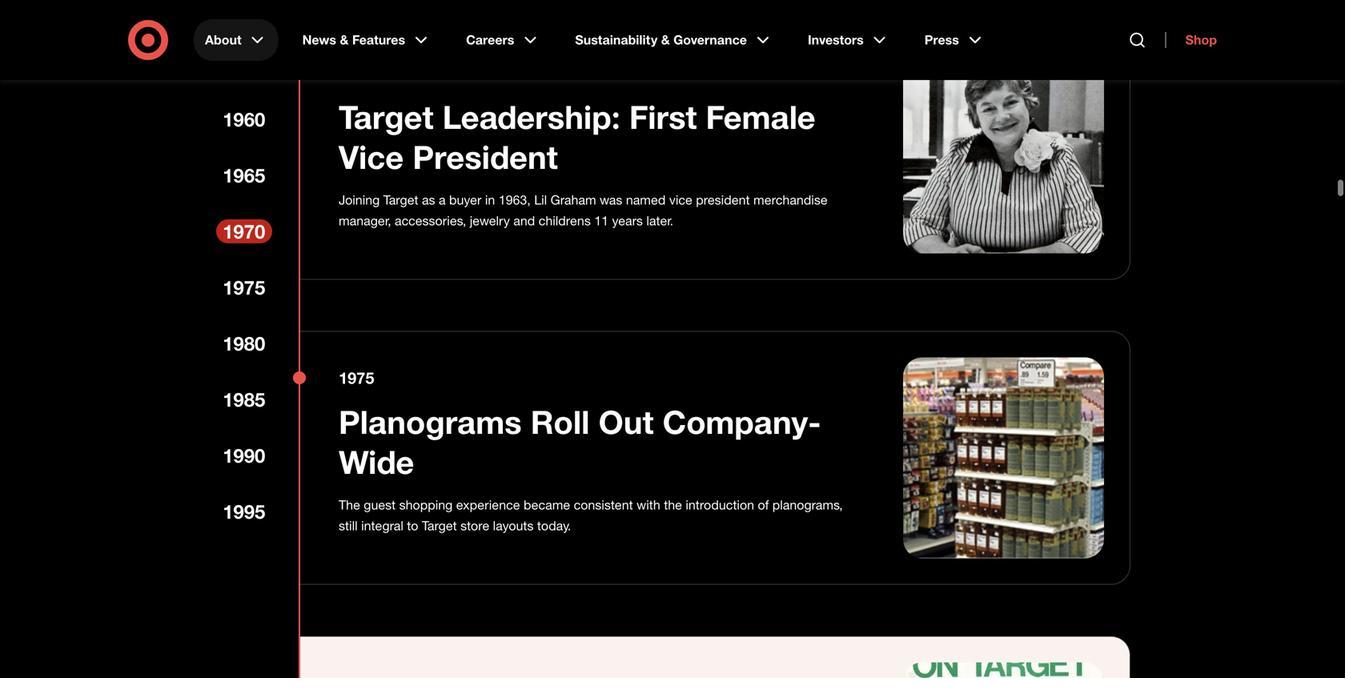 Task type: vqa. For each thing, say whether or not it's contained in the screenshot.
the Address 2 text box at the top
no



Task type: describe. For each thing, give the bounding box(es) containing it.
a
[[439, 192, 446, 208]]

1975 inside "link"
[[223, 276, 265, 299]]

features
[[352, 32, 405, 48]]

news & features
[[302, 32, 405, 48]]

vice
[[339, 137, 404, 177]]

target leadership: first female vice president
[[339, 97, 816, 177]]

& for features
[[340, 32, 349, 48]]

company-
[[663, 402, 821, 442]]

careers
[[466, 32, 514, 48]]

lil
[[534, 192, 547, 208]]

1985 link
[[216, 388, 272, 412]]

merchandise
[[754, 192, 828, 208]]

manager,
[[339, 213, 391, 229]]

named
[[626, 192, 666, 208]]

the
[[339, 497, 360, 513]]

investors
[[808, 32, 864, 48]]

1960
[[223, 108, 265, 131]]

consistent
[[574, 497, 633, 513]]

to
[[407, 518, 418, 534]]

became
[[524, 497, 570, 513]]

press
[[925, 32, 959, 48]]

target inside the guest shopping experience became consistent with the introduction of planograms, still integral to target store layouts today.
[[422, 518, 457, 534]]

out
[[599, 402, 654, 442]]

sustainability & governance
[[575, 32, 747, 48]]

sustainability
[[575, 32, 658, 48]]

news
[[302, 32, 336, 48]]

& for governance
[[661, 32, 670, 48]]

of
[[758, 497, 769, 513]]

vice
[[669, 192, 693, 208]]

buyer
[[449, 192, 482, 208]]

roll
[[531, 402, 590, 442]]

leadership:
[[443, 97, 621, 137]]

a person holding a flower image
[[903, 52, 1105, 253]]

shop
[[1186, 32, 1217, 48]]

planograms,
[[773, 497, 843, 513]]

1 horizontal spatial 1975
[[339, 368, 374, 388]]

the
[[664, 497, 682, 513]]

1974
[[339, 63, 374, 82]]

wide
[[339, 443, 414, 482]]

a store with shelves of products image
[[903, 358, 1105, 559]]

1975 link
[[216, 276, 272, 300]]

target inside joining target as a buyer in 1963, lil graham was named vice president merchandise manager, accessories, jewelry and childrens 11 years later.
[[383, 192, 419, 208]]

store
[[461, 518, 490, 534]]

childrens
[[539, 213, 591, 229]]

planograms
[[339, 402, 522, 442]]



Task type: locate. For each thing, give the bounding box(es) containing it.
careers link
[[455, 19, 551, 61]]

about
[[205, 32, 242, 48]]

target up vice
[[339, 97, 434, 137]]

0 vertical spatial target
[[339, 97, 434, 137]]

1965
[[223, 164, 265, 187]]

1990 link
[[216, 444, 272, 468]]

as
[[422, 192, 435, 208]]

about link
[[194, 19, 278, 61]]

&
[[340, 32, 349, 48], [661, 32, 670, 48]]

1990
[[223, 444, 265, 467]]

1995
[[223, 500, 265, 523]]

later.
[[647, 213, 674, 229]]

the guest shopping experience became consistent with the introduction of planograms, still integral to target store layouts today.
[[339, 497, 843, 534]]

accessories,
[[395, 213, 466, 229]]

introduction
[[686, 497, 755, 513]]

graham
[[551, 192, 596, 208]]

target left as
[[383, 192, 419, 208]]

2 vertical spatial target
[[422, 518, 457, 534]]

guest
[[364, 497, 396, 513]]

jewelry
[[470, 213, 510, 229]]

2 & from the left
[[661, 32, 670, 48]]

joining target as a buyer in 1963, lil graham was named vice president merchandise manager, accessories, jewelry and childrens 11 years later.
[[339, 192, 828, 229]]

president
[[696, 192, 750, 208]]

1 vertical spatial 1975
[[339, 368, 374, 388]]

governance
[[674, 32, 747, 48]]

first
[[629, 97, 697, 137]]

shopping
[[399, 497, 453, 513]]

1 vertical spatial target
[[383, 192, 419, 208]]

planograms roll out company- wide
[[339, 402, 821, 482]]

press link
[[914, 19, 996, 61]]

11
[[595, 213, 609, 229]]

target
[[339, 97, 434, 137], [383, 192, 419, 208], [422, 518, 457, 534]]

1970
[[223, 220, 265, 243]]

0 horizontal spatial 1975
[[223, 276, 265, 299]]

layouts
[[493, 518, 534, 534]]

1965 link
[[216, 163, 272, 187]]

years
[[612, 213, 643, 229]]

1975
[[223, 276, 265, 299], [339, 368, 374, 388]]

1963,
[[499, 192, 531, 208]]

1960 link
[[216, 107, 272, 131]]

sustainability & governance link
[[564, 19, 784, 61]]

target down the shopping
[[422, 518, 457, 534]]

with
[[637, 497, 661, 513]]

1980
[[223, 332, 265, 355]]

news & features link
[[291, 19, 442, 61]]

target inside target leadership: first female vice president
[[339, 97, 434, 137]]

today.
[[537, 518, 571, 534]]

and
[[514, 213, 535, 229]]

& left governance
[[661, 32, 670, 48]]

1980 link
[[216, 332, 272, 356]]

0 horizontal spatial &
[[340, 32, 349, 48]]

1985
[[223, 388, 265, 411]]

still
[[339, 518, 358, 534]]

shop link
[[1166, 32, 1217, 48]]

investors link
[[797, 19, 901, 61]]

0 vertical spatial 1975
[[223, 276, 265, 299]]

joining
[[339, 192, 380, 208]]

integral
[[361, 518, 404, 534]]

1995 link
[[216, 500, 272, 524]]

experience
[[456, 497, 520, 513]]

was
[[600, 192, 623, 208]]

& right news
[[340, 32, 349, 48]]

1 horizontal spatial &
[[661, 32, 670, 48]]

female
[[706, 97, 816, 137]]

in
[[485, 192, 495, 208]]

1970 link
[[216, 219, 272, 243]]

president
[[413, 137, 558, 177]]

1 & from the left
[[340, 32, 349, 48]]



